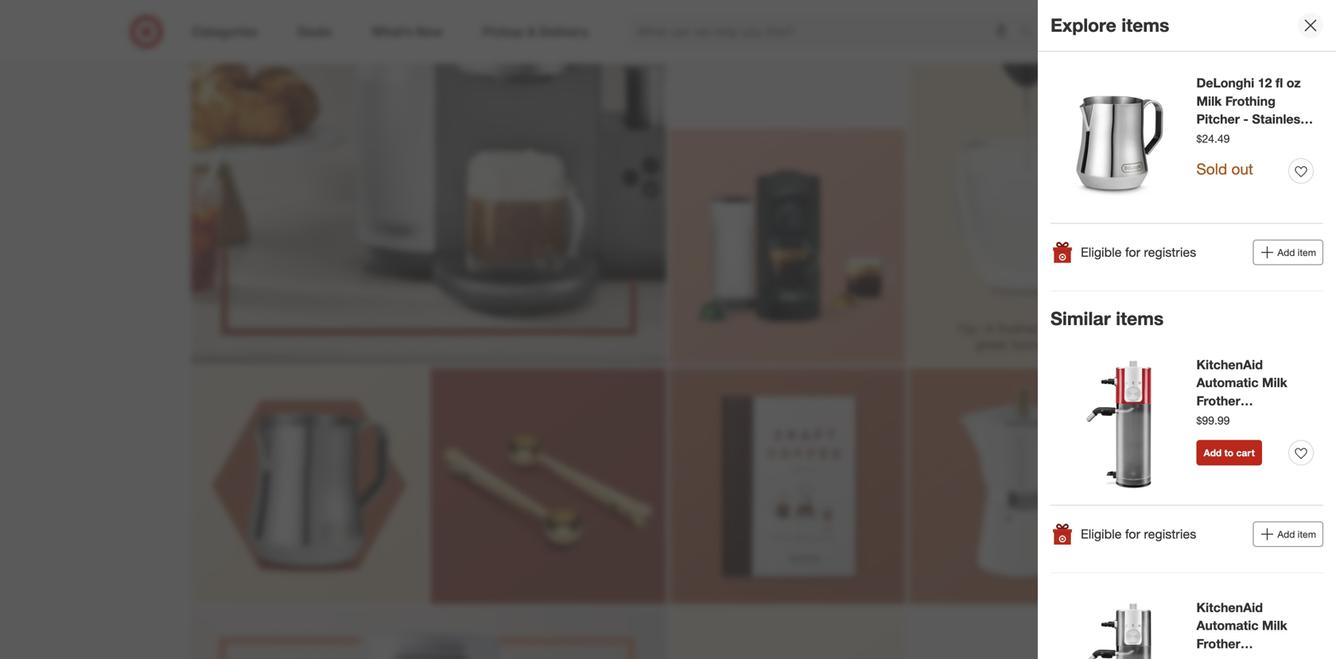 Task type: vqa. For each thing, say whether or not it's contained in the screenshot.
the Add to cart button
yes



Task type: locate. For each thing, give the bounding box(es) containing it.
1 vertical spatial eligible for registries
[[1081, 526, 1197, 542]]

kitchenaid
[[1197, 357, 1263, 372], [1197, 600, 1263, 615]]

0 vertical spatial for
[[1125, 245, 1141, 260]]

makes
[[1044, 320, 1086, 337]]

1 vertical spatial add item button
[[1253, 522, 1324, 547]]

0 vertical spatial items
[[1122, 14, 1170, 36]]

items
[[1122, 14, 1170, 36], [1116, 307, 1164, 330]]

delonghi 12 fl oz milk frothing pitcher - stainless steel
[[1197, 75, 1308, 145]]

milk inside kitchenaid automatic milk frother attachmen
[[1262, 618, 1288, 634]]

similar
[[1051, 307, 1111, 330]]

- down frothing
[[1244, 112, 1249, 127]]

1 automatic from the top
[[1197, 375, 1259, 391]]

frother inside the kitchenaid automatic milk frother attachment - empire red
[[1197, 393, 1241, 409]]

2 kitchenaid from the top
[[1197, 600, 1263, 615]]

2 add item button from the top
[[1253, 522, 1324, 547]]

1 vertical spatial eligible
[[1081, 526, 1122, 542]]

1 frother from the top
[[1197, 393, 1241, 409]]

1 add item button from the top
[[1253, 240, 1324, 265]]

1 vertical spatial -
[[1271, 411, 1276, 427]]

sold out
[[1197, 160, 1254, 178]]

0 vertical spatial item
[[1298, 247, 1316, 259]]

0 vertical spatial add item button
[[1253, 240, 1324, 265]]

explore
[[1051, 14, 1117, 36]]

frother inside kitchenaid automatic milk frother attachmen
[[1197, 636, 1241, 652]]

oz
[[1287, 75, 1301, 91]]

automatic inside kitchenaid automatic milk frother attachmen
[[1197, 618, 1259, 634]]

1 vertical spatial add item
[[1278, 528, 1316, 540]]

eligible for kitchenaid automatic milk frother attachment - empire red
[[1081, 526, 1122, 542]]

delonghi
[[1197, 75, 1255, 91]]

add for delonghi 12 fl oz milk frothing pitcher - stainless steel
[[1278, 247, 1295, 259]]

1 vertical spatial item
[[1298, 528, 1316, 540]]

a
[[1090, 320, 1098, 337]]

1 vertical spatial kitchenaid
[[1197, 600, 1263, 615]]

red
[[1243, 430, 1267, 445]]

$99.99
[[1197, 413, 1230, 427]]

2 automatic from the top
[[1197, 618, 1259, 634]]

0 vertical spatial eligible for registries
[[1081, 245, 1197, 260]]

for for kitchenaid automatic milk frother attachment - empire red
[[1125, 526, 1141, 542]]

0 vertical spatial -
[[1244, 112, 1249, 127]]

- right attachment
[[1271, 411, 1276, 427]]

2 add item from the top
[[1278, 528, 1316, 540]]

1 for from the top
[[1125, 245, 1141, 260]]

kitchenaid inside kitchenaid automatic milk frother attachmen
[[1197, 600, 1263, 615]]

add inside add to cart button
[[1204, 447, 1222, 459]]

0 vertical spatial automatic
[[1197, 375, 1259, 391]]

kitchenaid for kitchenaid automatic milk frother attachment - empire red
[[1197, 357, 1263, 372]]

2 eligible from the top
[[1081, 526, 1122, 542]]

kitchenaid automatic milk frother attachmen link
[[1197, 599, 1314, 659]]

1 vertical spatial for
[[1125, 526, 1141, 542]]

frother for kitchenaid automatic milk frother attachment - empire red
[[1197, 393, 1241, 409]]

search button
[[1013, 14, 1051, 52]]

0 vertical spatial add item
[[1278, 247, 1316, 259]]

1 vertical spatial milk
[[1262, 375, 1288, 391]]

0 vertical spatial frother
[[1197, 393, 1241, 409]]

similar items
[[1051, 307, 1164, 330]]

milk for kitchenaid automatic milk frother attachment - empire red
[[1262, 375, 1288, 391]]

0 vertical spatial eligible
[[1081, 245, 1122, 260]]

1 eligible from the top
[[1081, 245, 1122, 260]]

kitchenaid automatic milk frother attachment - empire red image
[[1051, 356, 1187, 492], [1051, 356, 1187, 492]]

0 vertical spatial add
[[1278, 247, 1295, 259]]

automatic
[[1197, 375, 1259, 391], [1197, 618, 1259, 634]]

for
[[1125, 245, 1141, 260], [1125, 526, 1141, 542]]

automatic for kitchenaid automatic milk frother attachment - empire red
[[1197, 375, 1259, 391]]

1 eligible for registries from the top
[[1081, 245, 1197, 260]]

add
[[1278, 247, 1295, 259], [1204, 447, 1222, 459], [1278, 528, 1295, 540]]

great
[[975, 336, 1008, 353]]

kitchenaid automatic milk frother attachment - empire red
[[1197, 357, 1288, 445]]

1 vertical spatial frother
[[1197, 636, 1241, 652]]

add to cart
[[1204, 447, 1255, 459]]

kitchenaid for kitchenaid automatic milk frother attachmen
[[1197, 600, 1263, 615]]

add item button
[[1253, 240, 1324, 265], [1253, 522, 1324, 547]]

items right a
[[1116, 307, 1164, 330]]

-
[[1244, 112, 1249, 127], [1271, 411, 1276, 427]]

1 add item from the top
[[1278, 247, 1316, 259]]

2 eligible for registries from the top
[[1081, 526, 1197, 542]]

0 vertical spatial registries
[[1144, 245, 1197, 260]]

add item button for kitchenaid automatic milk frother attachment - empire red
[[1253, 522, 1324, 547]]

explore items
[[1051, 14, 1170, 36]]

1 horizontal spatial -
[[1271, 411, 1276, 427]]

pitcher
[[1197, 112, 1240, 127]]

add for kitchenaid automatic milk frother attachment - empire red
[[1278, 528, 1295, 540]]

automatic for kitchenaid automatic milk frother attachmen
[[1197, 618, 1259, 634]]

eligible for registries
[[1081, 245, 1197, 260], [1081, 526, 1197, 542]]

registries for delonghi 12 fl oz milk frothing pitcher - stainless steel
[[1144, 245, 1197, 260]]

eligible
[[1081, 245, 1122, 260], [1081, 526, 1122, 542]]

automatic inside the kitchenaid automatic milk frother attachment - empire red
[[1197, 375, 1259, 391]]

2 registries from the top
[[1144, 526, 1197, 542]]

stainless
[[1252, 112, 1308, 127]]

1 vertical spatial items
[[1116, 307, 1164, 330]]

1 vertical spatial registries
[[1144, 526, 1197, 542]]

2 for from the top
[[1125, 526, 1141, 542]]

frother
[[1197, 393, 1241, 409], [1197, 636, 1241, 652]]

2 vertical spatial add
[[1278, 528, 1295, 540]]

dialog
[[1038, 0, 1336, 659]]

add to cart button
[[1197, 440, 1262, 466]]

2 frother from the top
[[1197, 636, 1241, 652]]

kitchenaid automatic milk frother attachment - matte charcoal gray image
[[1051, 599, 1187, 659], [1051, 599, 1187, 659]]

1 vertical spatial add
[[1204, 447, 1222, 459]]

1 kitchenaid from the top
[[1197, 357, 1263, 372]]

delonghi 12 fl oz milk frothing pitcher - stainless steel image
[[1051, 74, 1187, 210], [1051, 74, 1187, 210]]

0 vertical spatial milk
[[1197, 93, 1222, 109]]

dialog containing explore items
[[1038, 0, 1336, 659]]

add item
[[1278, 247, 1316, 259], [1278, 528, 1316, 540]]

- inside delonghi 12 fl oz milk frothing pitcher - stainless steel
[[1244, 112, 1249, 127]]

1 registries from the top
[[1144, 245, 1197, 260]]

What can we help you find? suggestions appear below search field
[[628, 14, 1024, 49]]

kitchenaid inside the kitchenaid automatic milk frother attachment - empire red
[[1197, 357, 1263, 372]]

tip:
[[957, 320, 981, 337]]

milk inside the kitchenaid automatic milk frother attachment - empire red
[[1262, 375, 1288, 391]]

2 item from the top
[[1298, 528, 1316, 540]]

milk
[[1197, 93, 1222, 109], [1262, 375, 1288, 391], [1262, 618, 1288, 634]]

eligible for registries for kitchenaid automatic milk frother attachment - empire red
[[1081, 526, 1197, 542]]

items right explore
[[1122, 14, 1170, 36]]

1 vertical spatial automatic
[[1197, 618, 1259, 634]]

0 horizontal spatial -
[[1244, 112, 1249, 127]]

sold
[[1197, 160, 1228, 178]]

eligible for delonghi 12 fl oz milk frothing pitcher - stainless steel
[[1081, 245, 1122, 260]]

1 item from the top
[[1298, 247, 1316, 259]]

item
[[1298, 247, 1316, 259], [1298, 528, 1316, 540]]

0 vertical spatial kitchenaid
[[1197, 357, 1263, 372]]

registries
[[1144, 245, 1197, 260], [1144, 526, 1197, 542]]

2 vertical spatial milk
[[1262, 618, 1288, 634]]

gift!
[[1055, 336, 1080, 353]]



Task type: describe. For each thing, give the bounding box(es) containing it.
to
[[1225, 447, 1234, 459]]

a
[[985, 320, 994, 337]]

12
[[1258, 75, 1272, 91]]

add item for kitchenaid automatic milk frother attachment - empire red
[[1278, 528, 1316, 540]]

cart
[[1236, 447, 1255, 459]]

attachment
[[1197, 411, 1267, 427]]

add item button for delonghi 12 fl oz milk frothing pitcher - stainless steel
[[1253, 240, 1324, 265]]

frother
[[998, 320, 1040, 337]]

sold out element
[[1197, 158, 1254, 180]]

$24.49
[[1197, 132, 1230, 146]]

frother for kitchenaid automatic milk frother attachmen
[[1197, 636, 1241, 652]]

eligible for registries for delonghi 12 fl oz milk frothing pitcher - stainless steel
[[1081, 245, 1197, 260]]

bonus
[[1012, 336, 1052, 353]]

for for delonghi 12 fl oz milk frothing pitcher - stainless steel
[[1125, 245, 1141, 260]]

kitchenaid automatic milk frother attachmen
[[1197, 600, 1290, 659]]

milk inside delonghi 12 fl oz milk frothing pitcher - stainless steel
[[1197, 93, 1222, 109]]

item for delonghi 12 fl oz milk frothing pitcher - stainless steel
[[1298, 247, 1316, 259]]

tip: a frother makes a great bonus gift!
[[957, 320, 1102, 353]]

kitchenaid automatic milk frother attachment - empire red link
[[1197, 356, 1314, 445]]

item for kitchenaid automatic milk frother attachment - empire red
[[1298, 528, 1316, 540]]

frothing
[[1226, 93, 1276, 109]]

registries for kitchenaid automatic milk frother attachment - empire red
[[1144, 526, 1197, 542]]

milk for kitchenaid automatic milk frother attachmen
[[1262, 618, 1288, 634]]

out
[[1232, 160, 1254, 178]]

- inside the kitchenaid automatic milk frother attachment - empire red
[[1271, 411, 1276, 427]]

fl
[[1276, 75, 1283, 91]]

add item for delonghi 12 fl oz milk frothing pitcher - stainless steel
[[1278, 247, 1316, 259]]

search
[[1013, 26, 1051, 41]]

items for similar items
[[1116, 307, 1164, 330]]

delonghi 12 fl oz milk frothing pitcher - stainless steel link
[[1197, 74, 1314, 145]]

steel
[[1197, 130, 1227, 145]]

items for explore items
[[1122, 14, 1170, 36]]

empire
[[1197, 430, 1240, 445]]



